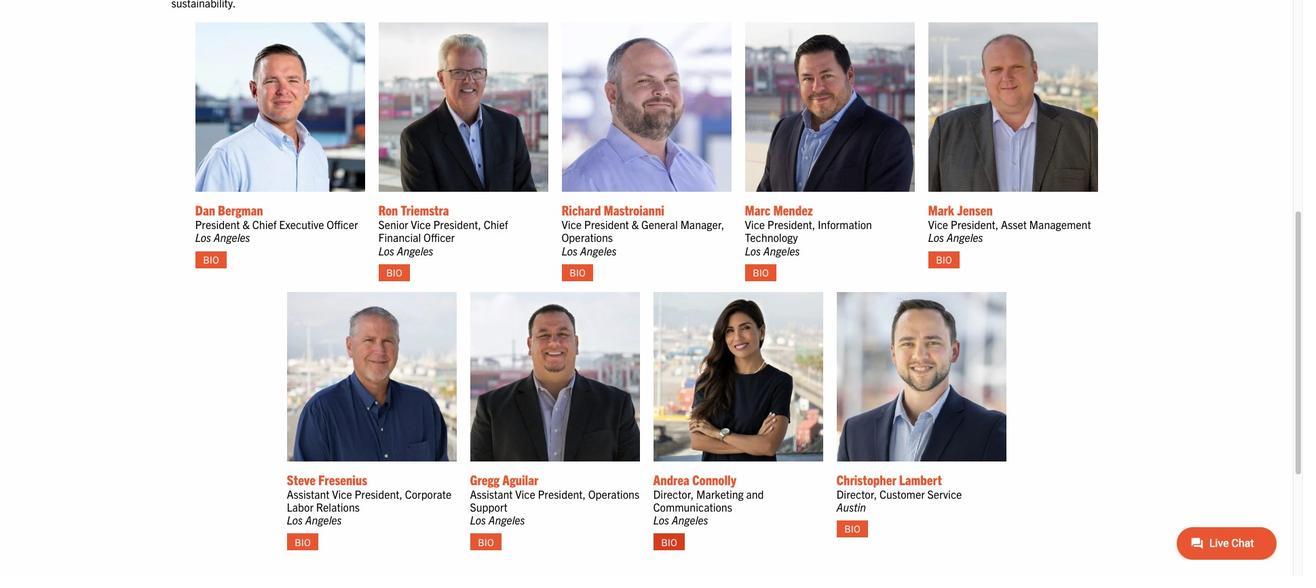 Task type: describe. For each thing, give the bounding box(es) containing it.
fresenius
[[318, 472, 367, 489]]

vice inside steve fresenius assistant vice president, corporate labor relations los angeles
[[332, 488, 352, 501]]

bio link for richard
[[562, 265, 594, 281]]

dan bergman president & chief executive officer los angeles
[[195, 202, 358, 245]]

gregg aguilar assistant vice president, operations support los angeles
[[470, 472, 639, 527]]

customer
[[880, 488, 925, 501]]

president, inside the marc mendez vice president, information technology los angeles
[[767, 218, 815, 232]]

aguilar
[[502, 472, 538, 489]]

andrea
[[653, 472, 689, 489]]

lambert
[[899, 472, 942, 489]]

bio link for marc
[[745, 265, 777, 281]]

bio link for mark
[[928, 251, 960, 268]]

senior
[[378, 218, 408, 232]]

austin
[[837, 501, 866, 514]]

bio for steve
[[295, 537, 311, 549]]

richard mastroianni vice president & general manager, operations los angeles
[[562, 202, 724, 258]]

general
[[641, 218, 678, 232]]

officer inside dan bergman president & chief executive officer los angeles
[[327, 218, 358, 232]]

christopher lambert director, customer service austin
[[837, 472, 962, 514]]

bio link for ron
[[378, 265, 410, 281]]

steve
[[287, 472, 316, 489]]

vice inside richard mastroianni vice president & general manager, operations los angeles
[[562, 218, 582, 232]]

angeles inside dan bergman president & chief executive officer los angeles
[[214, 231, 250, 245]]

assistant for steve
[[287, 488, 330, 501]]

mark jensen vice president, asset management los angeles
[[928, 202, 1091, 245]]

president, for ron triemstra
[[433, 218, 481, 232]]

operations inside richard mastroianni vice president & general manager, operations los angeles
[[562, 231, 613, 245]]

bio for richard
[[570, 267, 586, 279]]

service
[[927, 488, 962, 501]]

relations
[[316, 501, 360, 514]]

connolly
[[692, 472, 736, 489]]

marc
[[745, 202, 771, 219]]

los inside the marc mendez vice president, information technology los angeles
[[745, 244, 761, 258]]

richard
[[562, 202, 601, 219]]

and
[[746, 488, 764, 501]]

labor
[[287, 501, 314, 514]]

manager,
[[680, 218, 724, 232]]

angeles inside "ron triemstra senior vice president, chief financial officer los angeles"
[[397, 244, 433, 258]]

chief inside "ron triemstra senior vice president, chief financial officer los angeles"
[[484, 218, 508, 232]]

support
[[470, 501, 508, 514]]

financial
[[378, 231, 421, 245]]

angeles inside steve fresenius assistant vice president, corporate labor relations los angeles
[[305, 514, 342, 527]]

bio for ron
[[386, 267, 402, 279]]

bio link for andrea
[[653, 534, 685, 551]]

steve fresenius assistant vice president, corporate labor relations los angeles
[[287, 472, 452, 527]]

chief inside dan bergman president & chief executive officer los angeles
[[252, 218, 277, 232]]

mark
[[928, 202, 954, 219]]

bio for marc
[[753, 267, 769, 279]]

angeles inside the marc mendez vice president, information technology los angeles
[[763, 244, 800, 258]]

vice inside the marc mendez vice president, information technology los angeles
[[745, 218, 765, 232]]

los inside steve fresenius assistant vice president, corporate labor relations los angeles
[[287, 514, 303, 527]]

bergman
[[218, 202, 263, 219]]

los inside the mark jensen vice president, asset management los angeles
[[928, 231, 944, 245]]

angeles inside gregg aguilar assistant vice president, operations support los angeles
[[489, 514, 525, 527]]

vice inside gregg aguilar assistant vice president, operations support los angeles
[[515, 488, 535, 501]]

president, inside the mark jensen vice president, asset management los angeles
[[951, 218, 999, 232]]

triemstra
[[401, 202, 449, 219]]

director, for christopher
[[837, 488, 877, 501]]



Task type: locate. For each thing, give the bounding box(es) containing it.
0 horizontal spatial officer
[[327, 218, 358, 232]]

director,
[[653, 488, 694, 501], [837, 488, 877, 501]]

2 & from the left
[[632, 218, 639, 232]]

1 director, from the left
[[653, 488, 694, 501]]

bio link down support
[[470, 534, 502, 551]]

officer down triemstra on the top left of the page
[[424, 231, 455, 245]]

bio for christopher
[[845, 524, 860, 536]]

dan
[[195, 202, 215, 219]]

los down andrea
[[653, 514, 669, 527]]

los inside "ron triemstra senior vice president, chief financial officer los angeles"
[[378, 244, 394, 258]]

1 vertical spatial operations
[[588, 488, 639, 501]]

officer inside "ron triemstra senior vice president, chief financial officer los angeles"
[[424, 231, 455, 245]]

angeles down the marketing
[[672, 514, 708, 527]]

jensen
[[957, 202, 993, 219]]

mendez
[[773, 202, 813, 219]]

assistant inside gregg aguilar assistant vice president, operations support los angeles
[[470, 488, 513, 501]]

1 & from the left
[[242, 218, 250, 232]]

bio link for dan
[[195, 251, 227, 268]]

los inside gregg aguilar assistant vice president, operations support los angeles
[[470, 514, 486, 527]]

0 horizontal spatial director,
[[653, 488, 694, 501]]

los
[[195, 231, 211, 245], [928, 231, 944, 245], [378, 244, 394, 258], [562, 244, 578, 258], [745, 244, 761, 258], [287, 514, 303, 527], [470, 514, 486, 527], [653, 514, 669, 527]]

0 horizontal spatial president
[[195, 218, 240, 232]]

0 horizontal spatial assistant
[[287, 488, 330, 501]]

bio down financial
[[386, 267, 402, 279]]

2 assistant from the left
[[470, 488, 513, 501]]

bio link for steve
[[287, 534, 319, 551]]

los down marc on the right top
[[745, 244, 761, 258]]

president,
[[433, 218, 481, 232], [767, 218, 815, 232], [951, 218, 999, 232], [355, 488, 402, 501], [538, 488, 586, 501]]

information
[[818, 218, 872, 232]]

los inside andrea connolly director, marketing and communications los angeles
[[653, 514, 669, 527]]

bio link for gregg
[[470, 534, 502, 551]]

bio down communications
[[661, 537, 677, 549]]

0 horizontal spatial chief
[[252, 218, 277, 232]]

president inside dan bergman president & chief executive officer los angeles
[[195, 218, 240, 232]]

angeles
[[214, 231, 250, 245], [947, 231, 983, 245], [397, 244, 433, 258], [580, 244, 617, 258], [763, 244, 800, 258], [305, 514, 342, 527], [489, 514, 525, 527], [672, 514, 708, 527]]

marc mendez vice president, information technology los angeles
[[745, 202, 872, 258]]

president inside richard mastroianni vice president & general manager, operations los angeles
[[584, 218, 629, 232]]

bio link down labor
[[287, 534, 319, 551]]

executive
[[279, 218, 324, 232]]

los down 'richard' on the left of the page
[[562, 244, 578, 258]]

angeles down senior
[[397, 244, 433, 258]]

marketing
[[696, 488, 744, 501]]

vice
[[411, 218, 431, 232], [562, 218, 582, 232], [745, 218, 765, 232], [928, 218, 948, 232], [332, 488, 352, 501], [515, 488, 535, 501]]

bio link down dan
[[195, 251, 227, 268]]

vice right steve
[[332, 488, 352, 501]]

bio down austin
[[845, 524, 860, 536]]

los down the mark
[[928, 231, 944, 245]]

operations down 'richard' on the left of the page
[[562, 231, 613, 245]]

assistant
[[287, 488, 330, 501], [470, 488, 513, 501]]

vice left mastroianni
[[562, 218, 582, 232]]

bio down the technology
[[753, 267, 769, 279]]

&
[[242, 218, 250, 232], [632, 218, 639, 232]]

vice left mendez
[[745, 218, 765, 232]]

officer right executive
[[327, 218, 358, 232]]

1 horizontal spatial officer
[[424, 231, 455, 245]]

bio for andrea
[[661, 537, 677, 549]]

president, inside steve fresenius assistant vice president, corporate labor relations los angeles
[[355, 488, 402, 501]]

mastroianni
[[604, 202, 664, 219]]

angeles down aguilar
[[489, 514, 525, 527]]

president, inside "ron triemstra senior vice president, chief financial officer los angeles"
[[433, 218, 481, 232]]

& left general
[[632, 218, 639, 232]]

bio link down 'richard' on the left of the page
[[562, 265, 594, 281]]

main content containing dan bergman
[[158, 0, 1135, 562]]

2 director, from the left
[[837, 488, 877, 501]]

los down senior
[[378, 244, 394, 258]]

2 chief from the left
[[484, 218, 508, 232]]

bio link
[[195, 251, 227, 268], [928, 251, 960, 268], [378, 265, 410, 281], [562, 265, 594, 281], [745, 265, 777, 281], [837, 521, 868, 538], [287, 534, 319, 551], [470, 534, 502, 551], [653, 534, 685, 551]]

chief
[[252, 218, 277, 232], [484, 218, 508, 232]]

bio link down communications
[[653, 534, 685, 551]]

assistant for gregg
[[470, 488, 513, 501]]

bio down dan
[[203, 254, 219, 266]]

andrea connolly director, marketing and communications los angeles
[[653, 472, 764, 527]]

bio
[[203, 254, 219, 266], [936, 254, 952, 266], [386, 267, 402, 279], [570, 267, 586, 279], [753, 267, 769, 279], [845, 524, 860, 536], [295, 537, 311, 549], [478, 537, 494, 549], [661, 537, 677, 549]]

bio for dan
[[203, 254, 219, 266]]

bio link for christopher
[[837, 521, 868, 538]]

1 horizontal spatial chief
[[484, 218, 508, 232]]

los inside dan bergman president & chief executive officer los angeles
[[195, 231, 211, 245]]

& right dan
[[242, 218, 250, 232]]

vice left jensen
[[928, 218, 948, 232]]

vice inside the mark jensen vice president, asset management los angeles
[[928, 218, 948, 232]]

ron
[[378, 202, 398, 219]]

angeles down jensen
[[947, 231, 983, 245]]

asset
[[1001, 218, 1027, 232]]

bio link down the technology
[[745, 265, 777, 281]]

angeles down mendez
[[763, 244, 800, 258]]

los down dan
[[195, 231, 211, 245]]

bio down 'richard' on the left of the page
[[570, 267, 586, 279]]

& inside richard mastroianni vice president & general manager, operations los angeles
[[632, 218, 639, 232]]

president, for gregg aguilar
[[538, 488, 586, 501]]

bio link down austin
[[837, 521, 868, 538]]

& inside dan bergman president & chief executive officer los angeles
[[242, 218, 250, 232]]

director, inside andrea connolly director, marketing and communications los angeles
[[653, 488, 694, 501]]

los inside richard mastroianni vice president & general manager, operations los angeles
[[562, 244, 578, 258]]

officer
[[327, 218, 358, 232], [424, 231, 455, 245]]

angeles inside richard mastroianni vice president & general manager, operations los angeles
[[580, 244, 617, 258]]

angeles inside the mark jensen vice president, asset management los angeles
[[947, 231, 983, 245]]

angeles down 'richard' on the left of the page
[[580, 244, 617, 258]]

bio down labor
[[295, 537, 311, 549]]

operations
[[562, 231, 613, 245], [588, 488, 639, 501]]

1 chief from the left
[[252, 218, 277, 232]]

1 assistant from the left
[[287, 488, 330, 501]]

bio for mark
[[936, 254, 952, 266]]

main content
[[158, 0, 1135, 562]]

assistant inside steve fresenius assistant vice president, corporate labor relations los angeles
[[287, 488, 330, 501]]

management
[[1029, 218, 1091, 232]]

director, left customer
[[837, 488, 877, 501]]

bio down the mark
[[936, 254, 952, 266]]

ron triemstra senior vice president, chief financial officer los angeles
[[378, 202, 508, 258]]

1 president from the left
[[195, 218, 240, 232]]

bio link down the mark
[[928, 251, 960, 268]]

communications
[[653, 501, 732, 514]]

christopher
[[837, 472, 896, 489]]

0 horizontal spatial &
[[242, 218, 250, 232]]

bio for gregg
[[478, 537, 494, 549]]

2 president from the left
[[584, 218, 629, 232]]

president, for steve fresenius
[[355, 488, 402, 501]]

angeles down bergman
[[214, 231, 250, 245]]

1 horizontal spatial &
[[632, 218, 639, 232]]

corporate
[[405, 488, 452, 501]]

director, left the marketing
[[653, 488, 694, 501]]

director, inside the christopher lambert director, customer service austin
[[837, 488, 877, 501]]

operations inside gregg aguilar assistant vice president, operations support los angeles
[[588, 488, 639, 501]]

vice right support
[[515, 488, 535, 501]]

vice inside "ron triemstra senior vice president, chief financial officer los angeles"
[[411, 218, 431, 232]]

technology
[[745, 231, 798, 245]]

1 horizontal spatial president
[[584, 218, 629, 232]]

0 vertical spatial operations
[[562, 231, 613, 245]]

vice right senior
[[411, 218, 431, 232]]

los down steve
[[287, 514, 303, 527]]

director, for andrea
[[653, 488, 694, 501]]

angeles down fresenius
[[305, 514, 342, 527]]

president, inside gregg aguilar assistant vice president, operations support los angeles
[[538, 488, 586, 501]]

los down gregg
[[470, 514, 486, 527]]

president
[[195, 218, 240, 232], [584, 218, 629, 232]]

angeles inside andrea connolly director, marketing and communications los angeles
[[672, 514, 708, 527]]

gregg
[[470, 472, 500, 489]]

bio link down financial
[[378, 265, 410, 281]]

1 horizontal spatial assistant
[[470, 488, 513, 501]]

bio down support
[[478, 537, 494, 549]]

1 horizontal spatial director,
[[837, 488, 877, 501]]

operations left andrea
[[588, 488, 639, 501]]



Task type: vqa. For each thing, say whether or not it's contained in the screenshot.
bottommost Operations
yes



